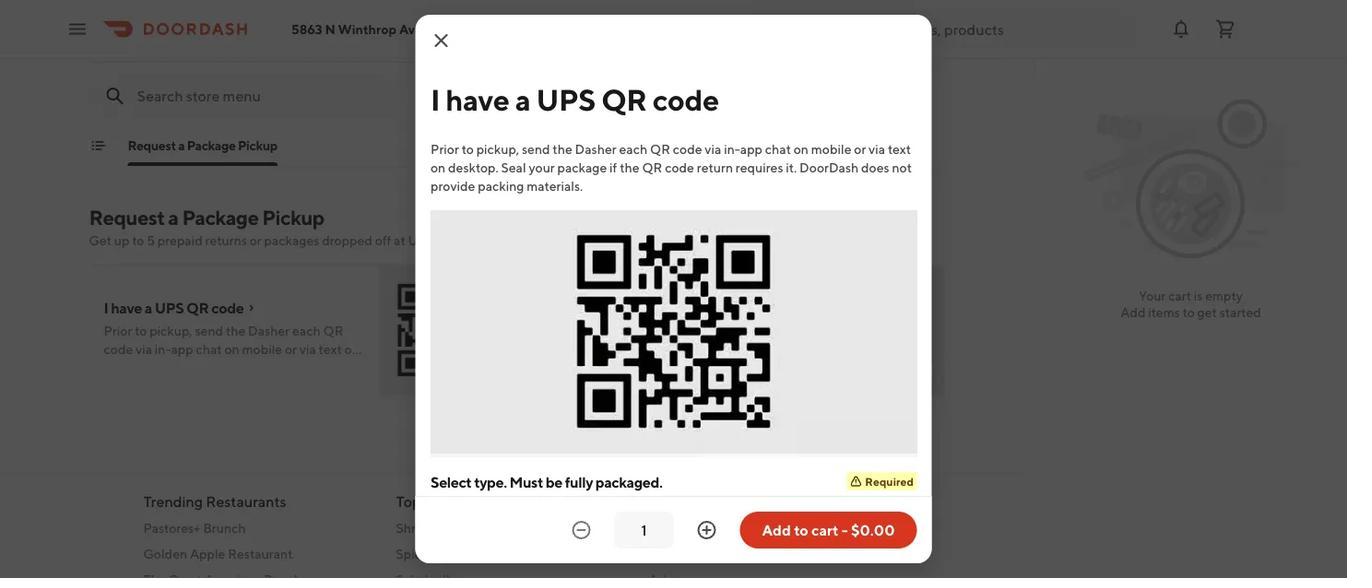 Task type: locate. For each thing, give the bounding box(es) containing it.
not inside affix the label on your sealed package. doordash does not provide printing for labels or packing materials.
[[632, 342, 651, 357]]

you
[[537, 233, 559, 248]]

1 horizontal spatial dasher
[[575, 142, 616, 157]]

1 horizontal spatial via
[[868, 142, 885, 157]]

1 vertical spatial provide
[[654, 342, 699, 357]]

top
[[396, 492, 421, 510], [649, 492, 674, 510]]

0 horizontal spatial dasher
[[440, 233, 482, 248]]

requires
[[735, 160, 783, 175]]

add inside your cart is empty add items to get started
[[1121, 305, 1146, 320]]

i have a ups shipping label image
[[814, 265, 945, 396]]

1 vertical spatial materials.
[[639, 360, 696, 375]]

not
[[892, 160, 912, 175], [632, 342, 651, 357]]

0 vertical spatial your
[[528, 160, 555, 175]]

2 horizontal spatial or
[[854, 142, 866, 157]]

0 horizontal spatial via
[[704, 142, 721, 157]]

Item Search search field
[[137, 86, 388, 106]]

your
[[1139, 288, 1166, 303]]

returns
[[205, 233, 247, 248]]

0 vertical spatial cart
[[1169, 288, 1192, 303]]

0 horizontal spatial packing
[[477, 178, 524, 194]]

2 near from the left
[[737, 492, 769, 510]]

1 vertical spatial restaurants
[[649, 520, 719, 535]]

1 horizontal spatial provide
[[654, 342, 699, 357]]

0 vertical spatial package
[[187, 138, 236, 153]]

ups inside dialog
[[536, 82, 595, 117]]

to up the desktop.
[[461, 142, 473, 157]]

dasher left will
[[440, 233, 482, 248]]

0 vertical spatial on
[[793, 142, 808, 157]]

1 horizontal spatial add
[[897, 362, 923, 377]]

0 vertical spatial pickup
[[238, 138, 278, 153]]

i have a ups qr code
[[430, 82, 719, 117], [104, 299, 244, 317]]

does
[[861, 160, 889, 175], [601, 342, 629, 357]]

add inside i have a ups qr code dialog
[[762, 522, 791, 539]]

prepaid
[[157, 233, 203, 248]]

package
[[187, 138, 236, 153], [182, 206, 259, 230]]

add for add to cart - $0.00
[[762, 522, 791, 539]]

1 horizontal spatial not
[[892, 160, 912, 175]]

dasher
[[575, 142, 616, 157], [440, 233, 482, 248]]

cart inside add to cart - $0.00 button
[[812, 522, 839, 539]]

0 vertical spatial i have a ups qr code
[[430, 82, 719, 117]]

packing
[[477, 178, 524, 194], [590, 360, 637, 375]]

does inside prior to pickup, send the dasher each qr code via in-app chat on mobile or via text on desktop.  seal your package if the qr code return requires it. doordash does not provide packing materials.
[[861, 160, 889, 175]]

package inside request a package pickup get up to 5 prepaid returns or packages dropped off at ups. dasher will send you a photo of the receipt.
[[182, 206, 259, 230]]

open menu image
[[66, 18, 89, 40]]

1 horizontal spatial me
[[772, 492, 794, 510]]

via up return
[[704, 142, 721, 157]]

0 vertical spatial provide
[[430, 178, 475, 194]]

me down shrimp mei fun near me link at the left of the page
[[513, 546, 532, 561]]

to left -
[[794, 522, 809, 539]]

1 vertical spatial cart
[[812, 522, 839, 539]]

pickup up packages
[[262, 206, 324, 230]]

0 vertical spatial not
[[892, 160, 912, 175]]

1 vertical spatial add
[[897, 362, 923, 377]]

request for request a package pickup get up to 5 prepaid returns or packages dropped off at ups. dasher will send you a photo of the receipt.
[[89, 206, 165, 230]]

doordash inside affix the label on your sealed package. doordash does not provide printing for labels or packing materials.
[[539, 342, 598, 357]]

0 horizontal spatial add
[[762, 522, 791, 539]]

1 vertical spatial i have a ups qr code
[[104, 299, 244, 317]]

add to cart - $0.00 button
[[740, 512, 917, 549]]

i down get
[[104, 299, 108, 317]]

near down restaurants near me "link" on the bottom
[[739, 546, 765, 561]]

have down the up
[[111, 299, 142, 317]]

to inside your cart is empty add items to get started
[[1183, 305, 1195, 320]]

0 horizontal spatial top
[[396, 492, 421, 510]]

packages
[[264, 233, 319, 248]]

send inside request a package pickup get up to 5 prepaid returns or packages dropped off at ups. dasher will send you a photo of the receipt.
[[506, 233, 535, 248]]

i up affix
[[539, 299, 544, 317]]

on down i have a ups shipping label
[[623, 323, 638, 338]]

the inside affix the label on your sealed package. doordash does not provide printing for labels or packing materials.
[[570, 323, 589, 338]]

ups up package
[[536, 82, 595, 117]]

0 horizontal spatial doordash
[[539, 342, 598, 357]]

increase quantity by 1 image
[[696, 519, 718, 541]]

or right returns
[[250, 233, 262, 248]]

to left 5
[[132, 233, 144, 248]]

via left text
[[868, 142, 885, 157]]

request for request a package pickup
[[128, 138, 176, 153]]

your right seal
[[528, 160, 555, 175]]

1 near from the left
[[472, 492, 505, 510]]

spicy fried rice near me
[[396, 546, 532, 561]]

5
[[147, 233, 155, 248]]

be
[[545, 474, 562, 491]]

me up spicy fried rice near me link
[[515, 520, 534, 535]]

qr right each
[[650, 142, 670, 157]]

or right mobile
[[854, 142, 866, 157]]

1 horizontal spatial your
[[641, 323, 667, 338]]

near right increase quantity by 1 icon at the bottom right
[[722, 520, 748, 535]]

near for dishes
[[472, 492, 505, 510]]

pickup inside request a package pickup get up to 5 prepaid returns or packages dropped off at ups. dasher will send you a photo of the receipt.
[[262, 206, 324, 230]]

top up shrimp
[[396, 492, 421, 510]]

packing right labels
[[590, 360, 637, 375]]

select left 1 on the left of the page
[[430, 496, 462, 509]]

fun
[[465, 520, 484, 535]]

1 horizontal spatial cart
[[1169, 288, 1192, 303]]

0 horizontal spatial not
[[632, 342, 651, 357]]

i have a ups qr code down prepaid
[[104, 299, 244, 317]]

0 vertical spatial or
[[854, 142, 866, 157]]

0 vertical spatial request
[[128, 138, 176, 153]]

apple
[[190, 546, 225, 561]]

the right of
[[623, 233, 643, 248]]

ave
[[399, 21, 422, 37]]

1 horizontal spatial or
[[576, 360, 588, 375]]

1 horizontal spatial top
[[649, 492, 674, 510]]

2 horizontal spatial i
[[539, 299, 544, 317]]

restaurant
[[228, 546, 293, 561]]

0 horizontal spatial your
[[528, 160, 555, 175]]

5863 n winthrop ave
[[291, 21, 422, 37]]

0 horizontal spatial provide
[[430, 178, 475, 194]]

label up the sealed
[[680, 299, 712, 317]]

ups
[[536, 82, 595, 117], [155, 299, 184, 317], [590, 299, 619, 317]]

0 vertical spatial select
[[430, 474, 471, 491]]

in-
[[724, 142, 740, 157]]

1 horizontal spatial i have a ups qr code
[[430, 82, 719, 117]]

0 vertical spatial label
[[680, 299, 712, 317]]

0 vertical spatial does
[[861, 160, 889, 175]]

provide
[[430, 178, 475, 194], [654, 342, 699, 357]]

0 vertical spatial add
[[1121, 305, 1146, 320]]

0 vertical spatial send
[[522, 142, 550, 157]]

1 vertical spatial on
[[430, 160, 445, 175]]

does inside affix the label on your sealed package. doordash does not provide printing for labels or packing materials.
[[601, 342, 629, 357]]

1 horizontal spatial does
[[861, 160, 889, 175]]

1 me from the left
[[508, 492, 530, 510]]

pickup
[[238, 138, 278, 153], [262, 206, 324, 230]]

golden apple restaurant
[[143, 546, 293, 561]]

near
[[472, 492, 505, 510], [737, 492, 769, 510]]

near for cuisines
[[737, 492, 769, 510]]

label down i have a ups shipping label
[[592, 323, 620, 338]]

i up prior
[[430, 82, 440, 117]]

near
[[487, 520, 513, 535], [722, 520, 748, 535], [485, 546, 511, 561], [739, 546, 765, 561]]

packing down seal
[[477, 178, 524, 194]]

to inside request a package pickup get up to 5 prepaid returns or packages dropped off at ups. dasher will send you a photo of the receipt.
[[132, 233, 144, 248]]

me up middle eastern near me link
[[750, 520, 769, 535]]

2 horizontal spatial on
[[793, 142, 808, 157]]

1 horizontal spatial near
[[737, 492, 769, 510]]

or inside request a package pickup get up to 5 prepaid returns or packages dropped off at ups. dasher will send you a photo of the receipt.
[[250, 233, 262, 248]]

the inside request a package pickup get up to 5 prepaid returns or packages dropped off at ups. dasher will send you a photo of the receipt.
[[623, 233, 643, 248]]

your down the shipping
[[641, 323, 667, 338]]

eastern
[[693, 546, 736, 561]]

on down prior
[[430, 160, 445, 175]]

rice
[[460, 546, 482, 561]]

provide down the desktop.
[[430, 178, 475, 194]]

2 horizontal spatial have
[[546, 299, 577, 317]]

0 horizontal spatial materials.
[[526, 178, 583, 194]]

golden apple restaurant link
[[143, 545, 374, 563]]

does down i have a ups shipping label
[[601, 342, 629, 357]]

to left 'get'
[[1183, 305, 1195, 320]]

to inside prior to pickup, send the dasher each qr code via in-app chat on mobile or via text on desktop.  seal your package if the qr code return requires it. doordash does not provide packing materials.
[[461, 142, 473, 157]]

restaurants inside "link"
[[649, 520, 719, 535]]

not inside prior to pickup, send the dasher each qr code via in-app chat on mobile or via text on desktop.  seal your package if the qr code return requires it. doordash does not provide packing materials.
[[892, 160, 912, 175]]

doordash down mobile
[[799, 160, 858, 175]]

type.
[[474, 474, 507, 491]]

labels
[[539, 360, 573, 375]]

me up restaurants near me "link" on the bottom
[[772, 492, 794, 510]]

is
[[1194, 288, 1203, 303]]

on
[[793, 142, 808, 157], [430, 160, 445, 175], [623, 323, 638, 338]]

cart left -
[[812, 522, 839, 539]]

have up "pickup,"
[[445, 82, 509, 117]]

2 top from the left
[[649, 492, 674, 510]]

or right labels
[[576, 360, 588, 375]]

i have a ups qr code up package
[[430, 82, 719, 117]]

0 horizontal spatial i
[[104, 299, 108, 317]]

dasher up package
[[575, 142, 616, 157]]

1 vertical spatial label
[[592, 323, 620, 338]]

1 horizontal spatial on
[[623, 323, 638, 338]]

1 vertical spatial your
[[641, 323, 667, 338]]

does down text
[[861, 160, 889, 175]]

0 horizontal spatial near
[[472, 492, 505, 510]]

the right affix
[[570, 323, 589, 338]]

materials. inside prior to pickup, send the dasher each qr code via in-app chat on mobile or via text on desktop.  seal your package if the qr code return requires it. doordash does not provide packing materials.
[[526, 178, 583, 194]]

pastores+ brunch
[[143, 520, 246, 535]]

or
[[854, 142, 866, 157], [250, 233, 262, 248], [576, 360, 588, 375]]

send inside prior to pickup, send the dasher each qr code via in-app chat on mobile or via text on desktop.  seal your package if the qr code return requires it. doordash does not provide packing materials.
[[522, 142, 550, 157]]

close i have a ups qr code image
[[430, 30, 452, 52]]

1 vertical spatial or
[[250, 233, 262, 248]]

qr
[[601, 82, 647, 117], [650, 142, 670, 157], [642, 160, 662, 175], [186, 299, 209, 317]]

affix the label on your sealed package. doordash does not provide printing for labels or packing materials.
[[539, 323, 766, 375]]

1 vertical spatial does
[[601, 342, 629, 357]]

top cuisines near me
[[649, 492, 794, 510]]

select
[[430, 474, 471, 491], [430, 496, 462, 509]]

0 vertical spatial packing
[[477, 178, 524, 194]]

1 vertical spatial not
[[632, 342, 651, 357]]

0 vertical spatial dasher
[[575, 142, 616, 157]]

1
[[464, 496, 468, 509]]

the
[[552, 142, 572, 157], [619, 160, 639, 175], [623, 233, 643, 248], [570, 323, 589, 338]]

on inside affix the label on your sealed package. doordash does not provide printing for labels or packing materials.
[[623, 323, 638, 338]]

2 vertical spatial on
[[623, 323, 638, 338]]

1 vertical spatial pickup
[[262, 206, 324, 230]]

1 horizontal spatial have
[[445, 82, 509, 117]]

restaurants up middle
[[649, 520, 719, 535]]

me inside "link"
[[750, 520, 769, 535]]

request inside request a package pickup get up to 5 prepaid returns or packages dropped off at ups. dasher will send you a photo of the receipt.
[[89, 206, 165, 230]]

package up returns
[[182, 206, 259, 230]]

cuisines
[[677, 492, 734, 510]]

the right if
[[619, 160, 639, 175]]

decrease quantity by 1 image
[[570, 519, 593, 541]]

code left return
[[665, 160, 694, 175]]

me for top dishes near me
[[508, 492, 530, 510]]

0 items, open order cart image
[[1215, 18, 1237, 40]]

0 horizontal spatial on
[[430, 160, 445, 175]]

0 horizontal spatial restaurants
[[206, 492, 286, 510]]

restaurants up pastores+ brunch link
[[206, 492, 286, 510]]

of
[[608, 233, 620, 248]]

0 horizontal spatial label
[[592, 323, 620, 338]]

1 horizontal spatial i
[[430, 82, 440, 117]]

trending
[[143, 492, 203, 510]]

1 vertical spatial doordash
[[539, 342, 598, 357]]

pickup down item search search field
[[238, 138, 278, 153]]

1 top from the left
[[396, 492, 421, 510]]

0 horizontal spatial or
[[250, 233, 262, 248]]

package
[[557, 160, 607, 175]]

materials. inside affix the label on your sealed package. doordash does not provide printing for labels or packing materials.
[[639, 360, 696, 375]]

or inside affix the label on your sealed package. doordash does not provide printing for labels or packing materials.
[[576, 360, 588, 375]]

not down the shipping
[[632, 342, 651, 357]]

1 vertical spatial send
[[506, 233, 535, 248]]

top up "current quantity is 1" number field
[[649, 492, 674, 510]]

me down must
[[508, 492, 530, 510]]

on up the it.
[[793, 142, 808, 157]]

pickup for request a package pickup get up to 5 prepaid returns or packages dropped off at ups. dasher will send you a photo of the receipt.
[[262, 206, 324, 230]]

cart left is
[[1169, 288, 1192, 303]]

1 horizontal spatial materials.
[[639, 360, 696, 375]]

i
[[430, 82, 440, 117], [104, 299, 108, 317], [539, 299, 544, 317]]

add button
[[886, 355, 934, 385]]

photo
[[571, 233, 606, 248]]

send right will
[[506, 233, 535, 248]]

provide down the sealed
[[654, 342, 699, 357]]

0 horizontal spatial have
[[111, 299, 142, 317]]

materials.
[[526, 178, 583, 194], [639, 360, 696, 375]]

package down item search search field
[[187, 138, 236, 153]]

2 vertical spatial or
[[576, 360, 588, 375]]

materials. down the sealed
[[639, 360, 696, 375]]

2 select from the top
[[430, 496, 462, 509]]

select up dishes
[[430, 474, 471, 491]]

0 horizontal spatial cart
[[812, 522, 839, 539]]

notification bell image
[[1170, 18, 1192, 40]]

doordash
[[799, 160, 858, 175], [539, 342, 598, 357]]

restaurants near me
[[649, 520, 769, 535]]

0 horizontal spatial me
[[508, 492, 530, 510]]

1 vertical spatial packing
[[590, 360, 637, 375]]

pickup,
[[476, 142, 519, 157]]

not down text
[[892, 160, 912, 175]]

1 vertical spatial dasher
[[440, 233, 482, 248]]

request a package pickup
[[128, 138, 278, 153]]

packing inside prior to pickup, send the dasher each qr code via in-app chat on mobile or via text on desktop.  seal your package if the qr code return requires it. doordash does not provide packing materials.
[[477, 178, 524, 194]]

send up seal
[[522, 142, 550, 157]]

1 vertical spatial package
[[182, 206, 259, 230]]

near down type.
[[472, 492, 505, 510]]

add for add
[[897, 362, 923, 377]]

have up affix
[[546, 299, 577, 317]]

i have a ups qr code inside dialog
[[430, 82, 719, 117]]

0 vertical spatial materials.
[[526, 178, 583, 194]]

0 vertical spatial doordash
[[799, 160, 858, 175]]

near up restaurants near me "link" on the bottom
[[737, 492, 769, 510]]

2 me from the left
[[772, 492, 794, 510]]

i have a ups qr code image
[[430, 210, 917, 454], [379, 265, 510, 396]]

code
[[652, 82, 719, 117], [673, 142, 702, 157], [665, 160, 694, 175], [211, 299, 244, 317]]

n
[[325, 21, 335, 37]]

1 horizontal spatial doordash
[[799, 160, 858, 175]]

label
[[680, 299, 712, 317], [592, 323, 620, 338]]

doordash up labels
[[539, 342, 598, 357]]

1 horizontal spatial packing
[[590, 360, 637, 375]]

1 vertical spatial request
[[89, 206, 165, 230]]

qr down prepaid
[[186, 299, 209, 317]]

i have a ups shipping label
[[539, 299, 712, 317]]

to inside add to cart - $0.00 button
[[794, 522, 809, 539]]

2 vertical spatial add
[[762, 522, 791, 539]]

1 horizontal spatial restaurants
[[649, 520, 719, 535]]

1 horizontal spatial label
[[680, 299, 712, 317]]

1 vertical spatial select
[[430, 496, 462, 509]]

materials. down package
[[526, 178, 583, 194]]

off
[[375, 233, 391, 248]]

0 horizontal spatial does
[[601, 342, 629, 357]]

2 horizontal spatial add
[[1121, 305, 1146, 320]]

me
[[508, 492, 530, 510], [772, 492, 794, 510]]



Task type: vqa. For each thing, say whether or not it's contained in the screenshot.
on to the middle
yes



Task type: describe. For each thing, give the bounding box(es) containing it.
mobile
[[811, 142, 851, 157]]

add to cart - $0.00
[[762, 522, 895, 539]]

it.
[[786, 160, 797, 175]]

prior to pickup, send the dasher each qr code via in-app chat on mobile or via text on desktop.  seal your package if the qr code return requires it. doordash does not provide packing materials.
[[430, 142, 912, 194]]

pastores+
[[143, 520, 201, 535]]

i inside dialog
[[430, 82, 440, 117]]

near right rice on the bottom left of the page
[[485, 546, 511, 561]]

get
[[1198, 305, 1217, 320]]

label inside affix the label on your sealed package. doordash does not provide printing for labels or packing materials.
[[592, 323, 620, 338]]

trending restaurants
[[143, 492, 286, 510]]

required
[[865, 475, 913, 488]]

doordash inside prior to pickup, send the dasher each qr code via in-app chat on mobile or via text on desktop.  seal your package if the qr code return requires it. doordash does not provide packing materials.
[[799, 160, 858, 175]]

$0.00
[[851, 522, 895, 539]]

near inside "link"
[[722, 520, 748, 535]]

receipt.
[[645, 233, 690, 248]]

provide inside affix the label on your sealed package. doordash does not provide printing for labels or packing materials.
[[654, 342, 699, 357]]

ups.
[[408, 233, 437, 248]]

up
[[114, 233, 129, 248]]

must
[[509, 474, 543, 491]]

ups left the shipping
[[590, 299, 619, 317]]

fully
[[565, 474, 593, 491]]

have inside dialog
[[445, 82, 509, 117]]

cart inside your cart is empty add items to get started
[[1169, 288, 1192, 303]]

middle eastern near me
[[649, 546, 786, 561]]

code down returns
[[211, 299, 244, 317]]

a inside dialog
[[515, 82, 530, 117]]

-
[[842, 522, 848, 539]]

text
[[888, 142, 911, 157]]

seal
[[501, 160, 526, 175]]

the up package
[[552, 142, 572, 157]]

items
[[1149, 305, 1180, 320]]

affix
[[539, 323, 567, 338]]

desktop.
[[448, 160, 498, 175]]

shrimp
[[396, 520, 438, 535]]

spicy
[[396, 546, 428, 561]]

pickup for request a package pickup
[[238, 138, 278, 153]]

package for request a package pickup
[[187, 138, 236, 153]]

1 via from the left
[[704, 142, 721, 157]]

provide inside prior to pickup, send the dasher each qr code via in-app chat on mobile or via text on desktop.  seal your package if the qr code return requires it. doordash does not provide packing materials.
[[430, 178, 475, 194]]

dropped
[[322, 233, 372, 248]]

package for request a package pickup get up to 5 prepaid returns or packages dropped off at ups. dasher will send you a photo of the receipt.
[[182, 206, 259, 230]]

shrimp mei fun near me link
[[396, 519, 627, 537]]

i have a ups qr code dialog
[[415, 15, 932, 578]]

prior
[[430, 142, 459, 157]]

request a package pickup get up to 5 prepaid returns or packages dropped off at ups. dasher will send you a photo of the receipt.
[[89, 206, 690, 248]]

or inside prior to pickup, send the dasher each qr code via in-app chat on mobile or via text on desktop.  seal your package if the qr code return requires it. doordash does not provide packing materials.
[[854, 142, 866, 157]]

your inside prior to pickup, send the dasher each qr code via in-app chat on mobile or via text on desktop.  seal your package if the qr code return requires it. doordash does not provide packing materials.
[[528, 160, 555, 175]]

mei
[[441, 520, 462, 535]]

qr up each
[[601, 82, 647, 117]]

0 horizontal spatial i have a ups qr code
[[104, 299, 244, 317]]

your cart is empty add items to get started
[[1121, 288, 1261, 320]]

spicy fried rice near me link
[[396, 545, 627, 563]]

fried
[[431, 546, 458, 561]]

packing inside affix the label on your sealed package. doordash does not provide printing for labels or packing materials.
[[590, 360, 637, 375]]

code up prior to pickup, send the dasher each qr code via in-app chat on mobile or via text on desktop.  seal your package if the qr code return requires it. doordash does not provide packing materials.
[[652, 82, 719, 117]]

started
[[1220, 305, 1261, 320]]

1 select from the top
[[430, 474, 471, 491]]

will
[[484, 233, 504, 248]]

middle eastern near me link
[[649, 545, 879, 563]]

shrimp mei fun near me
[[396, 520, 534, 535]]

top for top dishes near me
[[396, 492, 421, 510]]

pastores+ brunch link
[[143, 519, 374, 537]]

winthrop
[[338, 21, 397, 37]]

each
[[619, 142, 647, 157]]

me for top cuisines near me
[[772, 492, 794, 510]]

shipping
[[622, 299, 678, 317]]

qr down each
[[642, 160, 662, 175]]

dasher inside prior to pickup, send the dasher each qr code via in-app chat on mobile or via text on desktop.  seal your package if the qr code return requires it. doordash does not provide packing materials.
[[575, 142, 616, 157]]

0 vertical spatial restaurants
[[206, 492, 286, 510]]

for
[[750, 342, 766, 357]]

get
[[89, 233, 112, 248]]

dishes
[[424, 492, 469, 510]]

near right fun
[[487, 520, 513, 535]]

golden
[[143, 546, 187, 561]]

top for top cuisines near me
[[649, 492, 674, 510]]

return
[[697, 160, 733, 175]]

Current quantity is 1 number field
[[626, 520, 663, 540]]

packaged.
[[595, 474, 662, 491]]

top dishes near me
[[396, 492, 530, 510]]

your inside affix the label on your sealed package. doordash does not provide printing for labels or packing materials.
[[641, 323, 667, 338]]

select type. must be fully packaged. select 1
[[430, 474, 662, 509]]

dasher inside request a package pickup get up to 5 prepaid returns or packages dropped off at ups. dasher will send you a photo of the receipt.
[[440, 233, 482, 248]]

2 via from the left
[[868, 142, 885, 157]]

brunch
[[203, 520, 246, 535]]

if
[[609, 160, 617, 175]]

package.
[[710, 323, 763, 338]]

i have a ups qr code image inside dialog
[[430, 210, 917, 454]]

code up return
[[673, 142, 702, 157]]

me down restaurants near me "link" on the bottom
[[768, 546, 786, 561]]

chat
[[765, 142, 791, 157]]

empty
[[1206, 288, 1243, 303]]

5863 n winthrop ave button
[[291, 21, 437, 37]]

5863
[[291, 21, 322, 37]]

printing
[[701, 342, 747, 357]]

restaurants near me link
[[649, 519, 879, 537]]

app
[[740, 142, 762, 157]]

ups down prepaid
[[155, 299, 184, 317]]

sealed
[[669, 323, 707, 338]]

middle
[[649, 546, 690, 561]]

at
[[394, 233, 406, 248]]



